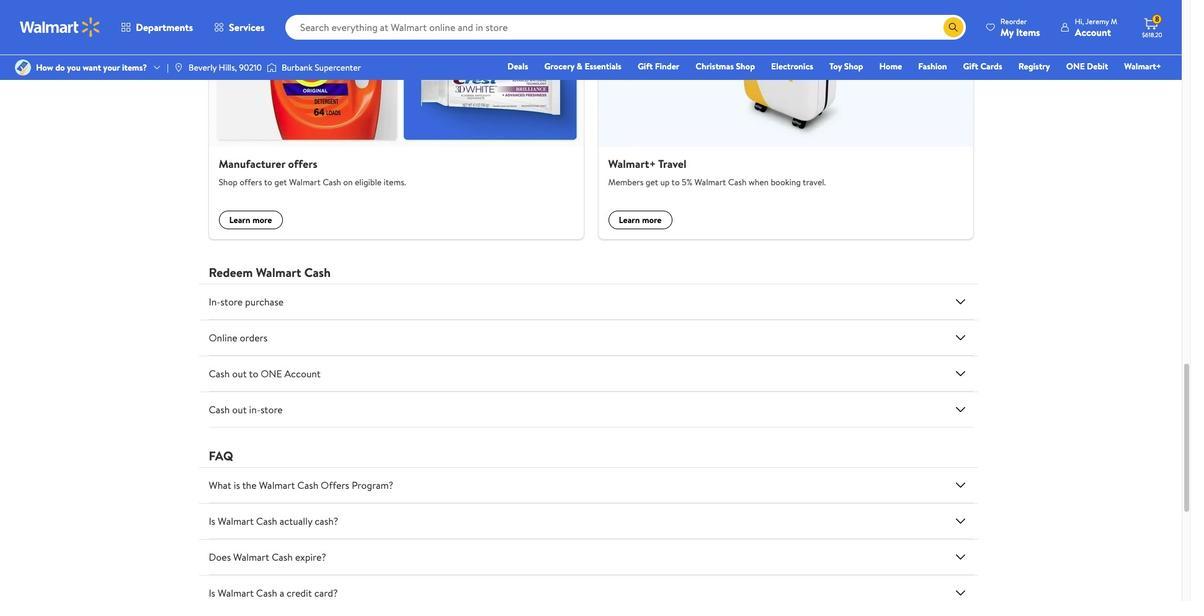 Task type: describe. For each thing, give the bounding box(es) containing it.
 image for beverly hills, 90210
[[174, 63, 184, 73]]

deals
[[508, 60, 528, 73]]

in-store purchase image
[[954, 295, 968, 310]]

more​ for manufacturer
[[253, 214, 272, 227]]

gift for gift cards
[[963, 60, 979, 73]]

is walmart cash actually cash?
[[209, 515, 338, 529]]

supercenter
[[315, 61, 361, 74]]

walmart right the at left
[[259, 479, 295, 493]]

is
[[234, 479, 240, 493]]

8 $618.20
[[1142, 14, 1163, 39]]

toy shop
[[830, 60, 863, 73]]

debit
[[1087, 60, 1109, 73]]

account inside "hi, jeremy m account"
[[1075, 25, 1111, 39]]

get inside manufacturer offers​ shop offers to get walmart cash on eligible items.
[[274, 177, 287, 189]]

purchase
[[245, 296, 284, 309]]

what is the walmart cash offers program? image
[[954, 479, 968, 494]]

booking
[[771, 177, 801, 189]]

Walmart Site-Wide search field
[[285, 15, 966, 40]]

learn more​ for manufacturer
[[229, 214, 272, 227]]

walmart+ link
[[1119, 60, 1167, 73]]

christmas
[[696, 60, 734, 73]]

do
[[55, 61, 65, 74]]

8
[[1155, 14, 1160, 24]]

cash out to one account image
[[954, 367, 968, 382]]

|
[[167, 61, 169, 74]]

fashion
[[919, 60, 947, 73]]

cards
[[981, 60, 1003, 73]]

on
[[343, 177, 353, 189]]

home
[[880, 60, 902, 73]]

faq
[[209, 448, 233, 465]]

items.
[[384, 177, 406, 189]]

how
[[36, 61, 53, 74]]

you
[[67, 61, 81, 74]]

in-
[[249, 404, 261, 417]]

learn for walmart+ travel​
[[619, 214, 640, 227]]

what is the walmart cash offers program?
[[209, 479, 393, 493]]

toy shop link
[[824, 60, 869, 73]]

when
[[749, 177, 769, 189]]

learn more​ for walmart+
[[619, 214, 662, 227]]

 image for burbank supercenter
[[267, 61, 277, 74]]

fashion link
[[913, 60, 953, 73]]

$618.20
[[1142, 30, 1163, 39]]

manufacturer
[[219, 156, 285, 172]]

card?
[[314, 587, 338, 601]]

walmart+ for walmart+ travel​ members get up to 5% walmart cash when booking travel.
[[608, 156, 656, 172]]

manufacturer offers​ shop offers to get walmart cash on eligible items.
[[219, 156, 406, 189]]

one debit link
[[1061, 60, 1114, 73]]

0 horizontal spatial to
[[249, 368, 258, 381]]

home link
[[874, 60, 908, 73]]

walmart+ travel​ members get up to 5% walmart cash when booking travel.
[[608, 156, 826, 189]]

burbank supercenter
[[282, 61, 361, 74]]

finder
[[655, 60, 680, 73]]

grocery
[[545, 60, 575, 73]]

cash inside manufacturer offers​ shop offers to get walmart cash on eligible items.
[[323, 177, 341, 189]]

actually
[[280, 515, 312, 529]]

cash out in-store
[[209, 404, 283, 417]]

travel.
[[803, 177, 826, 189]]

90210
[[239, 61, 262, 74]]

hills,
[[219, 61, 237, 74]]

&
[[577, 60, 583, 73]]

registry link
[[1013, 60, 1056, 73]]

walmart+ travel​ list item
[[591, 0, 981, 240]]

departments
[[136, 20, 193, 34]]

more​ for walmart+
[[642, 214, 662, 227]]

offers
[[321, 479, 349, 493]]

walmart down is at the bottom
[[218, 515, 254, 529]]

is walmart cash actually cash? image
[[954, 515, 968, 530]]

gift cards
[[963, 60, 1003, 73]]

one debit
[[1067, 60, 1109, 73]]

orders
[[240, 332, 268, 345]]

5%
[[682, 177, 693, 189]]

grocery & essentials link
[[539, 60, 627, 73]]

0 vertical spatial one
[[1067, 60, 1085, 73]]

to inside manufacturer offers​ shop offers to get walmart cash on eligible items.
[[264, 177, 272, 189]]

list containing manufacturer offers​
[[201, 0, 981, 240]]

m
[[1111, 16, 1118, 26]]

services button
[[204, 12, 275, 42]]

eligible
[[355, 177, 382, 189]]

learn for manufacturer offers​
[[229, 214, 250, 227]]

does walmart cash expire?
[[209, 551, 326, 565]]

up
[[661, 177, 670, 189]]

cash out to one account
[[209, 368, 321, 381]]

my
[[1001, 25, 1014, 39]]

offers​
[[288, 156, 318, 172]]

christmas shop
[[696, 60, 755, 73]]

reorder my items
[[1001, 16, 1041, 39]]

cash?
[[315, 515, 338, 529]]

gift cards link
[[958, 60, 1008, 73]]

gift finder
[[638, 60, 680, 73]]

redeem
[[209, 265, 253, 281]]

hi,
[[1075, 16, 1084, 26]]

out for in-
[[232, 404, 247, 417]]

does walmart cash expire? image
[[954, 551, 968, 566]]

jeremy
[[1086, 16, 1109, 26]]

gift finder link
[[632, 60, 685, 73]]

grocery & essentials
[[545, 60, 622, 73]]



Task type: locate. For each thing, give the bounding box(es) containing it.
walmart+ for walmart+
[[1125, 60, 1162, 73]]

0 horizontal spatial one
[[261, 368, 282, 381]]

to
[[264, 177, 272, 189], [672, 177, 680, 189], [249, 368, 258, 381]]

store down redeem
[[221, 296, 243, 309]]

account
[[1075, 25, 1111, 39], [285, 368, 321, 381]]

credit
[[287, 587, 312, 601]]

1 vertical spatial out
[[232, 404, 247, 417]]

cash inside walmart+ travel​ members get up to 5% walmart cash when booking travel.
[[728, 177, 747, 189]]

cash
[[323, 177, 341, 189], [728, 177, 747, 189], [304, 265, 331, 281], [209, 368, 230, 381], [209, 404, 230, 417], [297, 479, 319, 493], [256, 515, 277, 529], [272, 551, 293, 565], [256, 587, 277, 601]]

 image right 90210 at left top
[[267, 61, 277, 74]]

walmart+ inside walmart+ travel​ members get up to 5% walmart cash when booking travel.
[[608, 156, 656, 172]]

1 horizontal spatial  image
[[267, 61, 277, 74]]

0 horizontal spatial learn
[[229, 214, 250, 227]]

store down cash out to one account
[[261, 404, 283, 417]]

in-store purchase
[[209, 296, 284, 309]]

1 vertical spatial one
[[261, 368, 282, 381]]

out left in- at the left of page
[[232, 404, 247, 417]]

1 learn from the left
[[229, 214, 250, 227]]

1 horizontal spatial more​
[[642, 214, 662, 227]]

shop for christmas shop
[[736, 60, 755, 73]]

2 get from the left
[[646, 177, 658, 189]]

the
[[242, 479, 257, 493]]

walmart+
[[1125, 60, 1162, 73], [608, 156, 656, 172]]

walmart image
[[20, 17, 101, 37]]

reorder
[[1001, 16, 1027, 26]]

search icon image
[[949, 22, 959, 32]]

online orders
[[209, 332, 268, 345]]

christmas shop link
[[690, 60, 761, 73]]

0 horizontal spatial gift
[[638, 60, 653, 73]]

walmart right "does"
[[233, 551, 269, 565]]

walmart down "does"
[[218, 587, 254, 601]]

in-
[[209, 296, 221, 309]]

2 more​ from the left
[[642, 214, 662, 227]]

 image
[[15, 60, 31, 76]]

beverly
[[189, 61, 217, 74]]

is up "does"
[[209, 515, 215, 529]]

2 horizontal spatial shop
[[844, 60, 863, 73]]

0 vertical spatial store
[[221, 296, 243, 309]]

0 horizontal spatial get
[[274, 177, 287, 189]]

2 gift from the left
[[963, 60, 979, 73]]

is walmart cash a credit card?
[[209, 587, 338, 601]]

0 vertical spatial is
[[209, 515, 215, 529]]

items
[[1016, 25, 1041, 39]]

0 horizontal spatial more​
[[253, 214, 272, 227]]

2 learn from the left
[[619, 214, 640, 227]]

1 vertical spatial walmart+
[[608, 156, 656, 172]]

1 horizontal spatial one
[[1067, 60, 1085, 73]]

more​ down up
[[642, 214, 662, 227]]

2 horizontal spatial to
[[672, 177, 680, 189]]

gift
[[638, 60, 653, 73], [963, 60, 979, 73]]

to inside walmart+ travel​ members get up to 5% walmart cash when booking travel.
[[672, 177, 680, 189]]

does
[[209, 551, 231, 565]]

out
[[232, 368, 247, 381], [232, 404, 247, 417]]

shop inside 'link'
[[844, 60, 863, 73]]

a
[[280, 587, 284, 601]]

1 vertical spatial store
[[261, 404, 283, 417]]

0 vertical spatial account
[[1075, 25, 1111, 39]]

2 is from the top
[[209, 587, 215, 601]]

to right up
[[672, 177, 680, 189]]

0 horizontal spatial store
[[221, 296, 243, 309]]

walmart
[[289, 177, 321, 189], [695, 177, 726, 189], [256, 265, 301, 281], [259, 479, 295, 493], [218, 515, 254, 529], [233, 551, 269, 565], [218, 587, 254, 601]]

learn more​ inside manufacturer offers​ list item
[[229, 214, 272, 227]]

more​ inside walmart+ travel​ list item
[[642, 214, 662, 227]]

want
[[83, 61, 101, 74]]

redeem walmart cash
[[209, 265, 331, 281]]

is
[[209, 515, 215, 529], [209, 587, 215, 601]]

one
[[1067, 60, 1085, 73], [261, 368, 282, 381]]

1 horizontal spatial learn more​
[[619, 214, 662, 227]]

walmart inside walmart+ travel​ members get up to 5% walmart cash when booking travel.
[[695, 177, 726, 189]]

list
[[201, 0, 981, 240]]

1 horizontal spatial learn
[[619, 214, 640, 227]]

 image right '|'
[[174, 63, 184, 73]]

walmart+ up members
[[608, 156, 656, 172]]

members
[[608, 177, 644, 189]]

1 horizontal spatial account
[[1075, 25, 1111, 39]]

1 horizontal spatial to
[[264, 177, 272, 189]]

deals link
[[502, 60, 534, 73]]

learn more​ inside walmart+ travel​ list item
[[619, 214, 662, 227]]

0 horizontal spatial shop
[[219, 177, 238, 189]]

shop for toy shop
[[844, 60, 863, 73]]

is for is walmart cash actually cash?
[[209, 515, 215, 529]]

1 vertical spatial account
[[285, 368, 321, 381]]

to right offers
[[264, 177, 272, 189]]

one down "orders"
[[261, 368, 282, 381]]

1 horizontal spatial walmart+
[[1125, 60, 1162, 73]]

1 out from the top
[[232, 368, 247, 381]]

1 horizontal spatial store
[[261, 404, 283, 417]]

1 horizontal spatial gift
[[963, 60, 979, 73]]

learn
[[229, 214, 250, 227], [619, 214, 640, 227]]

0 horizontal spatial account
[[285, 368, 321, 381]]

1 horizontal spatial get
[[646, 177, 658, 189]]

how do you want your items?
[[36, 61, 147, 74]]

walmart down offers​
[[289, 177, 321, 189]]

manufacturer offers​ list item
[[201, 0, 591, 240]]

gift left cards
[[963, 60, 979, 73]]

gift left finder
[[638, 60, 653, 73]]

learn down offers
[[229, 214, 250, 227]]

is down "does"
[[209, 587, 215, 601]]

to down "orders"
[[249, 368, 258, 381]]

your
[[103, 61, 120, 74]]

learn down members
[[619, 214, 640, 227]]

shop
[[736, 60, 755, 73], [844, 60, 863, 73], [219, 177, 238, 189]]

0 vertical spatial out
[[232, 368, 247, 381]]

services
[[229, 20, 265, 34]]

0 vertical spatial walmart+
[[1125, 60, 1162, 73]]

get
[[274, 177, 287, 189], [646, 177, 658, 189]]

beverly hills, 90210
[[189, 61, 262, 74]]

0 horizontal spatial learn more​
[[229, 214, 272, 227]]

is walmart cash a credit card? image
[[954, 587, 968, 602]]

1 more​ from the left
[[253, 214, 272, 227]]

 image
[[267, 61, 277, 74], [174, 63, 184, 73]]

1 get from the left
[[274, 177, 287, 189]]

get left up
[[646, 177, 658, 189]]

walmart right the 5%
[[695, 177, 726, 189]]

expire?
[[295, 551, 326, 565]]

1 gift from the left
[[638, 60, 653, 73]]

online
[[209, 332, 237, 345]]

1 learn more​ from the left
[[229, 214, 272, 227]]

shop right christmas on the right top of page
[[736, 60, 755, 73]]

shop left offers
[[219, 177, 238, 189]]

electronics link
[[766, 60, 819, 73]]

shop inside manufacturer offers​ shop offers to get walmart cash on eligible items.
[[219, 177, 238, 189]]

online orders image
[[954, 331, 968, 346]]

learn more​ down offers
[[229, 214, 272, 227]]

electronics
[[771, 60, 814, 73]]

gift for gift finder
[[638, 60, 653, 73]]

program?
[[352, 479, 393, 493]]

learn inside walmart+ travel​ list item
[[619, 214, 640, 227]]

learn more​ down members
[[619, 214, 662, 227]]

walmart up purchase on the left of the page
[[256, 265, 301, 281]]

get inside walmart+ travel​ members get up to 5% walmart cash when booking travel.
[[646, 177, 658, 189]]

is for is walmart cash a credit card?
[[209, 587, 215, 601]]

2 out from the top
[[232, 404, 247, 417]]

0 horizontal spatial walmart+
[[608, 156, 656, 172]]

store
[[221, 296, 243, 309], [261, 404, 283, 417]]

2 learn more​ from the left
[[619, 214, 662, 227]]

burbank
[[282, 61, 313, 74]]

walmart+ down $618.20
[[1125, 60, 1162, 73]]

hi, jeremy m account
[[1075, 16, 1118, 39]]

more​ down offers
[[253, 214, 272, 227]]

shop right toy
[[844, 60, 863, 73]]

0 horizontal spatial  image
[[174, 63, 184, 73]]

Search search field
[[285, 15, 966, 40]]

1 vertical spatial is
[[209, 587, 215, 601]]

get right offers
[[274, 177, 287, 189]]

out for to
[[232, 368, 247, 381]]

what
[[209, 479, 231, 493]]

more​
[[253, 214, 272, 227], [642, 214, 662, 227]]

items?
[[122, 61, 147, 74]]

out down online orders
[[232, 368, 247, 381]]

more​ inside manufacturer offers​ list item
[[253, 214, 272, 227]]

one left debit
[[1067, 60, 1085, 73]]

walmart inside manufacturer offers​ shop offers to get walmart cash on eligible items.
[[289, 177, 321, 189]]

travel​
[[658, 156, 687, 172]]

learn inside manufacturer offers​ list item
[[229, 214, 250, 227]]

1 is from the top
[[209, 515, 215, 529]]

essentials
[[585, 60, 622, 73]]

1 horizontal spatial shop
[[736, 60, 755, 73]]

registry
[[1019, 60, 1050, 73]]

offers
[[240, 177, 262, 189]]

cash out in-store image
[[954, 403, 968, 418]]



Task type: vqa. For each thing, say whether or not it's contained in the screenshot.
gift finder
yes



